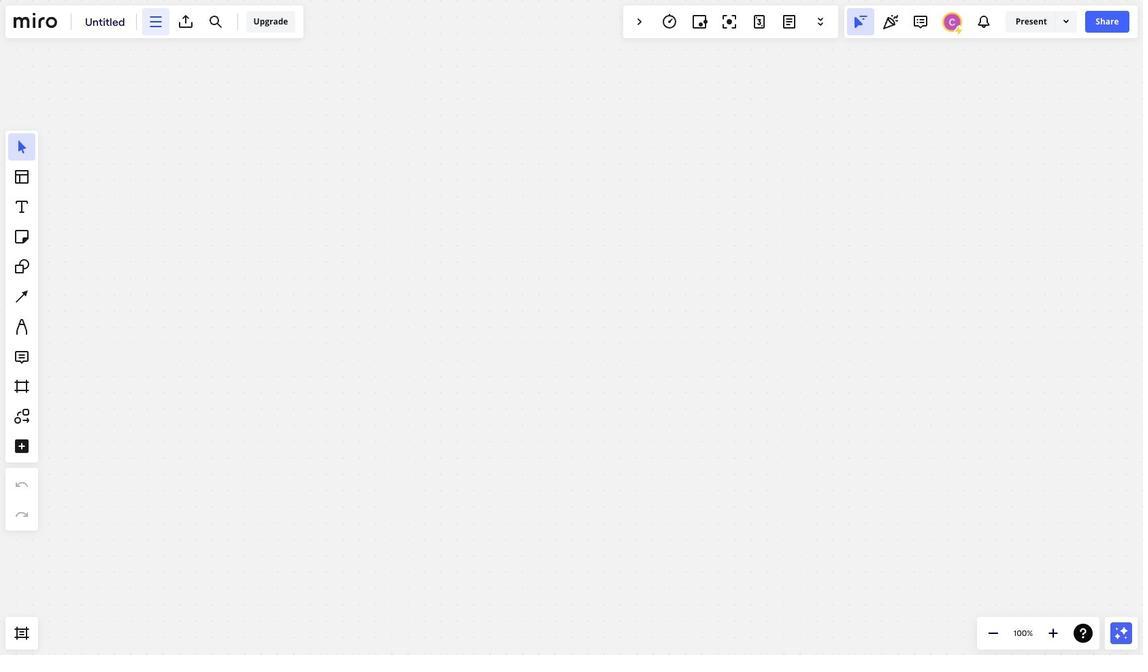 Task type: vqa. For each thing, say whether or not it's contained in the screenshot.
Export this board image
yes



Task type: describe. For each thing, give the bounding box(es) containing it.
creation toolbar
[[5, 44, 38, 617]]

open frames image
[[14, 626, 30, 642]]

export this board image
[[177, 14, 194, 30]]

comment image
[[913, 14, 929, 30]]

0 horizontal spatial spagx image
[[954, 25, 965, 36]]

collaboration toolbar
[[624, 5, 839, 38]]



Task type: locate. For each thing, give the bounding box(es) containing it.
reactions image
[[883, 14, 899, 30]]

communication toolbar
[[845, 5, 1138, 38]]

main menu image
[[147, 14, 164, 30]]

1 horizontal spatial spagx image
[[1061, 16, 1072, 27]]

spagx image
[[1061, 16, 1072, 27], [954, 25, 965, 36]]

feed image
[[976, 14, 992, 30]]

search image
[[207, 14, 224, 30]]

hide collaborators' cursors image
[[853, 14, 869, 30]]

hide apps image
[[632, 14, 648, 30]]

board toolbar
[[5, 5, 304, 38]]



